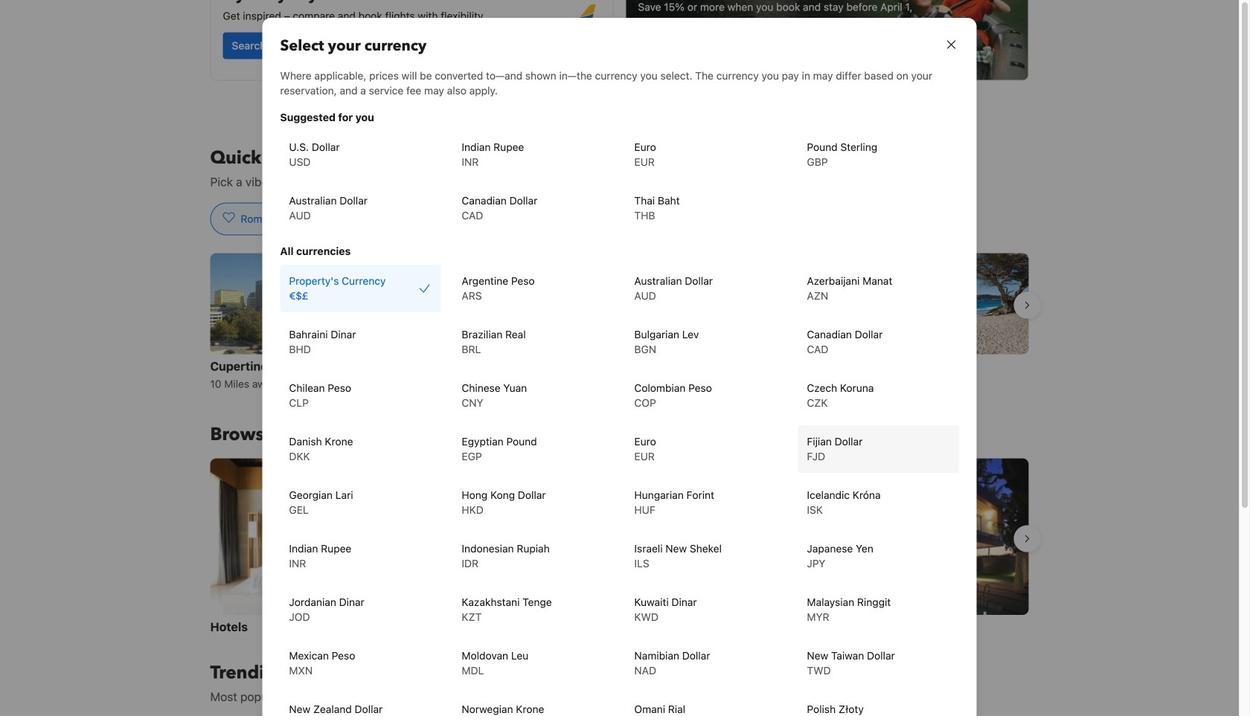 Task type: locate. For each thing, give the bounding box(es) containing it.
dialog
[[244, 0, 994, 717]]

1 vertical spatial region
[[198, 453, 1041, 644]]

0 vertical spatial region
[[198, 247, 1041, 399]]

tab list
[[198, 203, 549, 236]]

fly away to your dream vacation image
[[509, 0, 601, 68]]

region
[[198, 247, 1041, 399], [198, 453, 1041, 644]]



Task type: vqa. For each thing, say whether or not it's contained in the screenshot.
2nd region from the top
yes



Task type: describe. For each thing, give the bounding box(es) containing it.
1 region from the top
[[198, 247, 1041, 399]]

a young girl and woman kayak on a river image
[[626, 0, 1028, 80]]

2 region from the top
[[198, 453, 1041, 644]]



